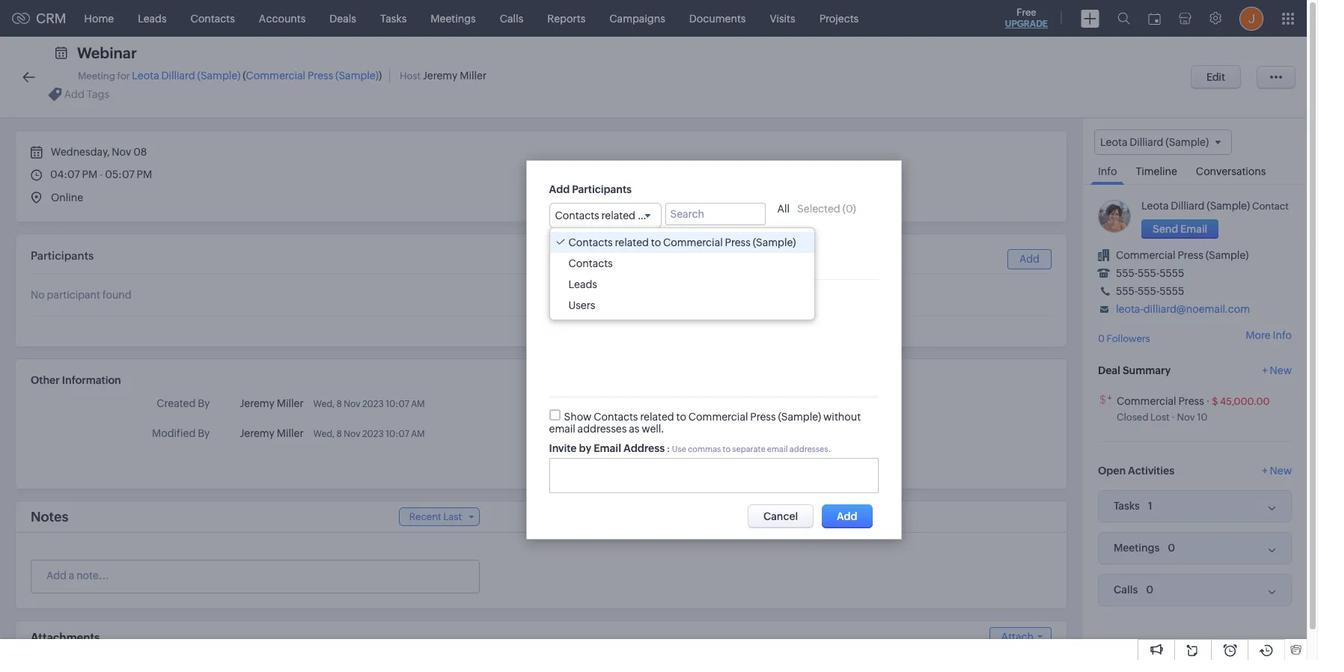 Task type: vqa. For each thing, say whether or not it's contained in the screenshot.
Field
no



Task type: locate. For each thing, give the bounding box(es) containing it.
participants up participant
[[31, 249, 94, 262]]

2 horizontal spatial dilliard
[[1171, 200, 1205, 212]]

leota inside the leota dilliard (sample) leota-dilliard@noemail.com
[[589, 243, 616, 255]]

related right as
[[640, 411, 674, 423]]

1 vertical spatial new
[[1270, 465, 1292, 477]]

1 vertical spatial )
[[853, 203, 856, 214]]

info right more at the right of page
[[1273, 330, 1292, 342]]

search element
[[1109, 0, 1140, 37]]

commercial up lost
[[1117, 395, 1177, 407]]

related for contacts related to commercial press (sample) field
[[602, 209, 636, 221]]

projects link
[[808, 0, 871, 36]]

1 vertical spatial wed,
[[313, 429, 335, 439]]

0 vertical spatial + new
[[1263, 364, 1292, 376]]

leota dilliard (sample) link down contacts related to commercial press (sample) field
[[589, 243, 697, 256]]

2 horizontal spatial leota
[[1142, 200, 1169, 212]]

+ down 45,000.00
[[1263, 465, 1268, 477]]

wednesday, nov 08
[[49, 146, 147, 158]]

created
[[157, 398, 196, 410]]

1 vertical spatial add
[[1020, 253, 1040, 265]]

1 vertical spatial leads
[[569, 278, 597, 290]]

08
[[133, 146, 147, 158]]

· left $
[[1207, 395, 1210, 407]]

by right modified
[[198, 428, 210, 439]]

related inside field
[[602, 209, 636, 221]]

10:07
[[386, 399, 409, 410], [386, 429, 409, 439]]

2 by from the top
[[198, 428, 210, 439]]

dilliard inside the leota dilliard (sample) leota-dilliard@noemail.com
[[618, 243, 652, 255]]

0 horizontal spatial leota
[[132, 70, 159, 82]]

05:07
[[105, 168, 135, 180]]

2 horizontal spatial leota dilliard (sample) link
[[1142, 200, 1250, 212]]

1 vertical spatial +
[[1263, 465, 1268, 477]]

commercial press (sample)
[[1116, 249, 1249, 261]]

related inside the show contacts related to commercial press (sample) without email addresses as well.
[[640, 411, 674, 423]]

10:07 for created by
[[386, 399, 409, 410]]

(
[[243, 70, 246, 82], [843, 203, 846, 214]]

info
[[1098, 166, 1117, 178], [1273, 330, 1292, 342]]

2 555-555-5555 from the top
[[1116, 285, 1185, 297]]

commercial down search text box
[[663, 236, 723, 248]]

all link
[[778, 203, 790, 214]]

leota
[[132, 70, 159, 82], [1142, 200, 1169, 212], [589, 243, 616, 255]]

related down contacts related to commercial press (sample) field
[[615, 236, 649, 248]]

profile element
[[1231, 0, 1273, 36]]

show
[[564, 411, 592, 423]]

meetings
[[431, 12, 476, 24]]

0 vertical spatial leota-
[[589, 259, 616, 271]]

2023 for created by
[[362, 399, 384, 410]]

555-555-5555 up leota-dilliard@noemail.com link
[[1116, 285, 1185, 297]]

1 horizontal spatial commercial press (sample) link
[[1116, 249, 1249, 261]]

commercial
[[246, 70, 306, 82], [650, 209, 710, 221], [663, 236, 723, 248], [1116, 249, 1176, 261], [1117, 395, 1177, 407], [689, 411, 748, 423]]

contacts inside field
[[555, 209, 600, 221]]

commercial up leota-dilliard@noemail.com
[[1116, 249, 1176, 261]]

dilliard right for
[[161, 70, 195, 82]]

0 horizontal spatial email
[[549, 423, 576, 435]]

search image
[[1118, 12, 1131, 25]]

deals
[[330, 12, 356, 24]]

1 vertical spatial jeremy miller
[[240, 428, 304, 439]]

1 horizontal spatial leads
[[569, 278, 597, 290]]

tasks link
[[368, 0, 419, 36]]

None button
[[1191, 65, 1241, 89], [1142, 220, 1219, 239], [822, 504, 873, 528], [1191, 65, 1241, 89], [1142, 220, 1219, 239], [822, 504, 873, 528]]

(sample) down all link
[[753, 236, 796, 248]]

0 vertical spatial info
[[1098, 166, 1117, 178]]

0 horizontal spatial leota dilliard (sample) link
[[132, 70, 241, 82]]

)
[[379, 70, 382, 82], [853, 203, 856, 214]]

press left all
[[712, 209, 737, 221]]

1 8 from the top
[[336, 399, 342, 410]]

2 vertical spatial related
[[640, 411, 674, 423]]

by
[[198, 398, 210, 410], [198, 428, 210, 439]]

0 followers
[[1098, 333, 1151, 345]]

2 2023 from the top
[[362, 429, 384, 439]]

1 wed, 8 nov 2023 10:07 am from the top
[[313, 399, 425, 410]]

add for add participants
[[549, 183, 570, 195]]

2 8 from the top
[[336, 429, 342, 439]]

commercial up commas
[[689, 411, 748, 423]]

by
[[579, 442, 592, 454]]

0 horizontal spatial pm
[[82, 168, 97, 180]]

0 horizontal spatial add
[[549, 183, 570, 195]]

jeremy for modified by
[[240, 428, 275, 439]]

2 wed, 8 nov 2023 10:07 am from the top
[[313, 429, 425, 439]]

2 am from the top
[[411, 429, 425, 439]]

1 vertical spatial 2023
[[362, 429, 384, 439]]

commercial press (sample) link up leota-dilliard@noemail.com
[[1116, 249, 1249, 261]]

1 vertical spatial 8
[[336, 429, 342, 439]]

press up 10
[[1179, 395, 1205, 407]]

1 10:07 from the top
[[386, 399, 409, 410]]

press inside commercial press · $ 45,000.00 closed lost · nov 10
[[1179, 395, 1205, 407]]

attach link
[[989, 627, 1052, 648]]

jeremy miller for modified by
[[240, 428, 304, 439]]

2023 for modified by
[[362, 429, 384, 439]]

dilliard down contacts related to commercial press (sample) field
[[618, 243, 652, 255]]

8
[[336, 399, 342, 410], [336, 429, 342, 439]]

2 wed, from the top
[[313, 429, 335, 439]]

0 vertical spatial leota dilliard (sample) link
[[132, 70, 241, 82]]

-
[[100, 168, 103, 180]]

1 vertical spatial participants
[[31, 249, 94, 262]]

1 jeremy miller from the top
[[240, 398, 304, 410]]

0 vertical spatial +
[[1263, 364, 1268, 376]]

to up the leota dilliard (sample) leota-dilliard@noemail.com
[[638, 209, 648, 221]]

1 horizontal spatial dilliard@noemail.com
[[1144, 303, 1250, 315]]

0 horizontal spatial (
[[243, 70, 246, 82]]

meetings link
[[419, 0, 488, 36]]

leota-dilliard@noemail.com link
[[1116, 303, 1250, 315]]

(sample) up addresses.
[[778, 411, 821, 423]]

wed, for modified by
[[313, 429, 335, 439]]

reports
[[548, 12, 586, 24]]

pm left -
[[82, 168, 97, 180]]

1 vertical spatial miller
[[277, 398, 304, 410]]

visits
[[770, 12, 796, 24]]

leota-
[[589, 259, 616, 271], [1116, 303, 1144, 315]]

summary
[[1123, 364, 1171, 376]]

leota-dilliard@noemail.com
[[1116, 303, 1250, 315]]

leota dilliard (sample) link for leota dilliard (sample) contact
[[1142, 200, 1250, 212]]

leota up users
[[589, 243, 616, 255]]

0 vertical spatial leads
[[138, 12, 167, 24]]

info inside info link
[[1098, 166, 1117, 178]]

) left host
[[379, 70, 382, 82]]

1 vertical spatial dilliard@noemail.com
[[1144, 303, 1250, 315]]

1 vertical spatial dilliard
[[1171, 200, 1205, 212]]

leads
[[138, 12, 167, 24], [569, 278, 597, 290]]

2 vertical spatial leota
[[589, 243, 616, 255]]

0 vertical spatial ·
[[1207, 395, 1210, 407]]

1 horizontal spatial participants
[[572, 183, 632, 195]]

0 horizontal spatial commercial press (sample) link
[[246, 70, 379, 82]]

modified
[[152, 428, 196, 439]]

meeting for leota dilliard (sample) ( commercial press (sample) )
[[78, 70, 382, 82]]

commercial press (sample) link down accounts at left top
[[246, 70, 379, 82]]

· right lost
[[1172, 412, 1175, 423]]

0 vertical spatial contacts related to commercial press (sample)
[[555, 209, 783, 221]]

calendar image
[[1148, 12, 1161, 24]]

04:07 pm - 05:07 pm
[[50, 168, 152, 180]]

upgrade
[[1005, 19, 1048, 29]]

created by
[[157, 398, 210, 410]]

no
[[31, 289, 45, 301]]

webinar
[[77, 44, 137, 61]]

0 vertical spatial am
[[411, 399, 425, 410]]

1 vertical spatial 555-555-5555
[[1116, 285, 1185, 297]]

contacts related to commercial press (sample) up the leota dilliard (sample) leota-dilliard@noemail.com
[[555, 209, 783, 221]]

1 vertical spatial contacts related to commercial press (sample)
[[569, 236, 796, 248]]

1 horizontal spatial ·
[[1207, 395, 1210, 407]]

1 vertical spatial leota-
[[1116, 303, 1144, 315]]

pm
[[82, 168, 97, 180], [137, 168, 152, 180]]

commercial inside contacts related to commercial press (sample) field
[[650, 209, 710, 221]]

(sample) left 'selected'
[[739, 209, 783, 221]]

0 vertical spatial email
[[549, 423, 576, 435]]

0 vertical spatial leota
[[132, 70, 159, 82]]

1 wed, from the top
[[313, 399, 335, 410]]

0 vertical spatial dilliard
[[161, 70, 195, 82]]

related down add participants
[[602, 209, 636, 221]]

leads up users
[[569, 278, 597, 290]]

( right 'selected'
[[843, 203, 846, 214]]

0 vertical spatial related
[[602, 209, 636, 221]]

leota dilliard (sample) link right for
[[132, 70, 241, 82]]

dilliard@noemail.com down contacts related to commercial press (sample) field
[[616, 259, 723, 271]]

1 2023 from the top
[[362, 399, 384, 410]]

tree
[[550, 228, 815, 319]]

1 by from the top
[[198, 398, 210, 410]]

0 vertical spatial (
[[243, 70, 246, 82]]

timeline
[[1136, 166, 1178, 178]]

1 new from the top
[[1270, 364, 1292, 376]]

1 vertical spatial by
[[198, 428, 210, 439]]

leota down timeline
[[1142, 200, 1169, 212]]

(sample) down "leota dilliard (sample) contact"
[[1206, 249, 1249, 261]]

2 vertical spatial jeremy
[[240, 428, 275, 439]]

dilliard@noemail.com down the commercial press (sample)
[[1144, 303, 1250, 315]]

0 vertical spatial dilliard@noemail.com
[[616, 259, 723, 271]]

participants up contacts related to commercial press (sample) field
[[572, 183, 632, 195]]

jeremy miller
[[240, 398, 304, 410], [240, 428, 304, 439]]

leota- up users
[[589, 259, 616, 271]]

by right created
[[198, 398, 210, 410]]

0 vertical spatial wed,
[[313, 399, 335, 410]]

dilliard down timeline
[[1171, 200, 1205, 212]]

by for modified by
[[198, 428, 210, 439]]

related inside tree
[[615, 236, 649, 248]]

1 horizontal spatial leota-
[[1116, 303, 1144, 315]]

1 horizontal spatial pm
[[137, 168, 152, 180]]

home
[[84, 12, 114, 24]]

email
[[594, 442, 621, 454]]

participants
[[572, 183, 632, 195], [31, 249, 94, 262]]

0 vertical spatial add
[[549, 183, 570, 195]]

Contacts related to Commercial Press (Sample) field
[[549, 203, 783, 228]]

0 vertical spatial participants
[[572, 183, 632, 195]]

reports link
[[536, 0, 598, 36]]

deal summary
[[1098, 364, 1171, 376]]

1 horizontal spatial add
[[1020, 253, 1040, 265]]

email right separate
[[767, 444, 788, 453]]

0 vertical spatial commercial press (sample) link
[[246, 70, 379, 82]]

0 vertical spatial jeremy miller
[[240, 398, 304, 410]]

dilliard@noemail.com inside the leota dilliard (sample) leota-dilliard@noemail.com
[[616, 259, 723, 271]]

8 for created by
[[336, 399, 342, 410]]

1 vertical spatial am
[[411, 429, 425, 439]]

invite
[[549, 442, 577, 454]]

leads right home
[[138, 12, 167, 24]]

leota dilliard (sample) link
[[132, 70, 241, 82], [1142, 200, 1250, 212], [589, 243, 697, 256]]

more
[[1246, 330, 1271, 342]]

2 vertical spatial dilliard
[[618, 243, 652, 255]]

(sample) down contacts related to commercial press (sample) field
[[654, 243, 697, 255]]

0 horizontal spatial dilliard
[[161, 70, 195, 82]]

wed, for created by
[[313, 399, 335, 410]]

( down contacts link
[[243, 70, 246, 82]]

free upgrade
[[1005, 7, 1048, 29]]

+ down more info on the right of the page
[[1263, 364, 1268, 376]]

0 horizontal spatial participants
[[31, 249, 94, 262]]

1 horizontal spatial leota
[[589, 243, 616, 255]]

0 vertical spatial 0
[[846, 203, 853, 214]]

leota dilliard (sample) link down conversations
[[1142, 200, 1250, 212]]

info left timeline
[[1098, 166, 1117, 178]]

0 vertical spatial 10:07
[[386, 399, 409, 410]]

commercial press link
[[1117, 395, 1205, 407]]

press up separate
[[750, 411, 776, 423]]

press
[[308, 70, 333, 82], [712, 209, 737, 221], [725, 236, 751, 248], [1178, 249, 1204, 261], [1179, 395, 1205, 407], [750, 411, 776, 423]]

other information
[[31, 374, 121, 386]]

contacts related to commercial press (sample) for tree containing contacts related to commercial press (sample)
[[569, 236, 796, 248]]

(sample) left host
[[335, 70, 379, 82]]

(sample) inside the leota dilliard (sample) leota-dilliard@noemail.com
[[654, 243, 697, 255]]

1 vertical spatial leota
[[1142, 200, 1169, 212]]

1 vertical spatial 10:07
[[386, 429, 409, 439]]

0 left followers
[[1098, 333, 1105, 345]]

add
[[549, 183, 570, 195], [1020, 253, 1040, 265]]

1 horizontal spatial email
[[767, 444, 788, 453]]

1 horizontal spatial 0
[[1098, 333, 1105, 345]]

pm down 08
[[137, 168, 152, 180]]

5555 up leota-dilliard@noemail.com link
[[1160, 285, 1185, 297]]

cancel
[[764, 510, 798, 522]]

dilliard
[[161, 70, 195, 82], [1171, 200, 1205, 212], [618, 243, 652, 255]]

2 jeremy miller from the top
[[240, 428, 304, 439]]

1 horizontal spatial (
[[843, 203, 846, 214]]

contacts related to commercial press (sample) down contacts related to commercial press (sample) field
[[569, 236, 796, 248]]

0 horizontal spatial info
[[1098, 166, 1117, 178]]

attach
[[1001, 631, 1034, 643]]

dilliard for leota dilliard (sample) contact
[[1171, 200, 1205, 212]]

miller
[[460, 70, 487, 82], [277, 398, 304, 410], [277, 428, 304, 439]]

contacts related to commercial press (sample) inside tree
[[569, 236, 796, 248]]

contacts related to commercial press (sample)
[[555, 209, 783, 221], [569, 236, 796, 248]]

1 vertical spatial + new
[[1263, 465, 1292, 477]]

add for add
[[1020, 253, 1040, 265]]

1 vertical spatial 0
[[1098, 333, 1105, 345]]

commercial up the leota dilliard (sample) leota-dilliard@noemail.com
[[650, 209, 710, 221]]

(sample)
[[197, 70, 241, 82], [335, 70, 379, 82], [1207, 200, 1250, 212], [739, 209, 783, 221], [753, 236, 796, 248], [654, 243, 697, 255], [1206, 249, 1249, 261], [778, 411, 821, 423]]

0 right 'selected'
[[846, 203, 853, 214]]

0 horizontal spatial dilliard@noemail.com
[[616, 259, 723, 271]]

0 vertical spatial )
[[379, 70, 382, 82]]

2023
[[362, 399, 384, 410], [362, 429, 384, 439]]

0
[[846, 203, 853, 214], [1098, 333, 1105, 345]]

all
[[778, 203, 790, 214]]

1 vertical spatial wed, 8 nov 2023 10:07 am
[[313, 429, 425, 439]]

to right commas
[[723, 444, 731, 453]]

leota right for
[[132, 70, 159, 82]]

deal
[[1098, 364, 1121, 376]]

1 horizontal spatial dilliard
[[618, 243, 652, 255]]

1 am from the top
[[411, 399, 425, 410]]

related for tree containing contacts related to commercial press (sample)
[[615, 236, 649, 248]]

contacts related to commercial press (sample) inside field
[[555, 209, 783, 221]]

0 vertical spatial new
[[1270, 364, 1292, 376]]

documents link
[[677, 0, 758, 36]]

wed, 8 nov 2023 10:07 am
[[313, 399, 425, 410], [313, 429, 425, 439]]

0 horizontal spatial leota-
[[589, 259, 616, 271]]

1 vertical spatial jeremy
[[240, 398, 275, 410]]

1 vertical spatial email
[[767, 444, 788, 453]]

) right 'selected'
[[853, 203, 856, 214]]

0 vertical spatial by
[[198, 398, 210, 410]]

2 10:07 from the top
[[386, 429, 409, 439]]

0 vertical spatial 5555
[[1160, 267, 1185, 279]]

am for modified by
[[411, 429, 425, 439]]

2 vertical spatial miller
[[277, 428, 304, 439]]

commercial press · $ 45,000.00 closed lost · nov 10
[[1117, 395, 1270, 423]]

create menu element
[[1072, 0, 1109, 36]]

+ new link
[[1263, 364, 1292, 384]]

leota- up followers
[[1116, 303, 1144, 315]]

commercial inside commercial press · $ 45,000.00 closed lost · nov 10
[[1117, 395, 1177, 407]]

commercial press (sample) link
[[246, 70, 379, 82], [1116, 249, 1249, 261]]

0 vertical spatial 555-555-5555
[[1116, 267, 1185, 279]]

attachments
[[31, 631, 100, 644]]

1 vertical spatial info
[[1273, 330, 1292, 342]]

1 vertical spatial 5555
[[1160, 285, 1185, 297]]

0 horizontal spatial 0
[[846, 203, 853, 214]]

commercial inside the show contacts related to commercial press (sample) without email addresses as well.
[[689, 411, 748, 423]]

email up invite
[[549, 423, 576, 435]]

0 vertical spatial 2023
[[362, 399, 384, 410]]

1 vertical spatial ·
[[1172, 412, 1175, 423]]

555-555-5555 down the commercial press (sample)
[[1116, 267, 1185, 279]]

jeremy
[[423, 70, 458, 82], [240, 398, 275, 410], [240, 428, 275, 439]]

press down search text box
[[725, 236, 751, 248]]

1 vertical spatial related
[[615, 236, 649, 248]]

miller for created by
[[277, 398, 304, 410]]

to right well.
[[676, 411, 687, 423]]

1 vertical spatial commercial press (sample) link
[[1116, 249, 1249, 261]]

tasks
[[380, 12, 407, 24]]

5555 down the commercial press (sample)
[[1160, 267, 1185, 279]]



Task type: describe. For each thing, give the bounding box(es) containing it.
(sample) inside the show contacts related to commercial press (sample) without email addresses as well.
[[778, 411, 821, 423]]

by for created by
[[198, 398, 210, 410]]

wed, 8 nov 2023 10:07 am for modified by
[[313, 429, 425, 439]]

participant
[[47, 289, 100, 301]]

leota for leota dilliard (sample) contact
[[1142, 200, 1169, 212]]

profile image
[[1240, 6, 1264, 30]]

calls link
[[488, 0, 536, 36]]

1 555-555-5555 from the top
[[1116, 267, 1185, 279]]

cancel link
[[748, 504, 814, 528]]

Search text field
[[665, 203, 766, 225]]

press inside tree
[[725, 236, 751, 248]]

addresses.
[[790, 444, 831, 453]]

more info link
[[1246, 330, 1292, 342]]

contacts inside the show contacts related to commercial press (sample) without email addresses as well.
[[594, 411, 638, 423]]

accounts link
[[247, 0, 318, 36]]

nov inside commercial press · $ 45,000.00 closed lost · nov 10
[[1177, 412, 1195, 423]]

2 5555 from the top
[[1160, 285, 1185, 297]]

add link
[[1008, 249, 1052, 270]]

show contacts related to commercial press (sample) without email addresses as well.
[[549, 411, 861, 435]]

0 vertical spatial jeremy
[[423, 70, 458, 82]]

to inside the show contacts related to commercial press (sample) without email addresses as well.
[[676, 411, 687, 423]]

create menu image
[[1081, 9, 1100, 27]]

leads inside tree
[[569, 278, 597, 290]]

0 horizontal spatial )
[[379, 70, 382, 82]]

(sample) down contacts link
[[197, 70, 241, 82]]

8 for modified by
[[336, 429, 342, 439]]

invite by email address : use commas to separate email addresses.
[[549, 442, 831, 454]]

timeline link
[[1129, 155, 1185, 184]]

users
[[569, 299, 596, 311]]

0 horizontal spatial ·
[[1172, 412, 1175, 423]]

last
[[443, 511, 462, 523]]

2 pm from the left
[[137, 168, 152, 180]]

leads link
[[126, 0, 179, 36]]

campaigns
[[610, 12, 665, 24]]

to inside the invite by email address : use commas to separate email addresses.
[[723, 444, 731, 453]]

open
[[1098, 465, 1126, 477]]

email inside the invite by email address : use commas to separate email addresses.
[[767, 444, 788, 453]]

press up leota-dilliard@noemail.com
[[1178, 249, 1204, 261]]

as
[[629, 423, 640, 435]]

miller for modified by
[[277, 428, 304, 439]]

leota dilliard (sample) link for leota dilliard (sample) leota-dilliard@noemail.com
[[589, 243, 697, 256]]

(sample) inside tree
[[753, 236, 796, 248]]

other
[[31, 374, 60, 386]]

contacts link
[[179, 0, 247, 36]]

host
[[400, 70, 421, 82]]

lost
[[1151, 412, 1170, 423]]

followers
[[1107, 333, 1151, 345]]

press down deals link
[[308, 70, 333, 82]]

leota- inside the leota dilliard (sample) leota-dilliard@noemail.com
[[589, 259, 616, 271]]

free
[[1017, 7, 1037, 18]]

am for created by
[[411, 399, 425, 410]]

no participant found
[[31, 289, 132, 301]]

calls
[[500, 12, 524, 24]]

info link
[[1091, 155, 1125, 185]]

to down contacts related to commercial press (sample) field
[[651, 236, 661, 248]]

10:07 for modified by
[[386, 429, 409, 439]]

meeting
[[78, 70, 115, 82]]

2 + new from the top
[[1263, 465, 1292, 477]]

1 + from the top
[[1263, 364, 1268, 376]]

jeremy for created by
[[240, 398, 275, 410]]

all selected ( 0 )
[[778, 203, 856, 214]]

10
[[1197, 412, 1208, 423]]

conversations link
[[1189, 155, 1274, 184]]

(sample) down conversations
[[1207, 200, 1250, 212]]

for
[[117, 70, 130, 82]]

:
[[667, 443, 670, 454]]

commercial down accounts link
[[246, 70, 306, 82]]

visits link
[[758, 0, 808, 36]]

well.
[[642, 423, 664, 435]]

separate
[[732, 444, 766, 453]]

(sample) inside field
[[739, 209, 783, 221]]

0 vertical spatial miller
[[460, 70, 487, 82]]

projects
[[820, 12, 859, 24]]

home link
[[72, 0, 126, 36]]

selected
[[797, 203, 841, 214]]

addresses
[[578, 423, 627, 435]]

wed, 8 nov 2023 10:07 am for created by
[[313, 399, 425, 410]]

1 + new from the top
[[1263, 364, 1292, 376]]

notes
[[31, 509, 68, 525]]

use
[[672, 444, 686, 453]]

campaigns link
[[598, 0, 677, 36]]

dilliard for leota dilliard (sample) leota-dilliard@noemail.com
[[618, 243, 652, 255]]

open activities
[[1098, 465, 1175, 477]]

closed
[[1117, 412, 1149, 423]]

2 + from the top
[[1263, 465, 1268, 477]]

host jeremy miller
[[400, 70, 487, 82]]

press inside field
[[712, 209, 737, 221]]

1 5555 from the top
[[1160, 267, 1185, 279]]

leota for leota dilliard (sample) leota-dilliard@noemail.com
[[589, 243, 616, 255]]

recent last
[[409, 511, 462, 523]]

documents
[[689, 12, 746, 24]]

contacts related to commercial press (sample) for contacts related to commercial press (sample) field
[[555, 209, 783, 221]]

2 new from the top
[[1270, 465, 1292, 477]]

$
[[1212, 396, 1218, 407]]

activities
[[1128, 465, 1175, 477]]

jeremy miller for created by
[[240, 398, 304, 410]]

more info
[[1246, 330, 1292, 342]]

crm
[[36, 10, 66, 26]]

45,000.00
[[1220, 396, 1270, 407]]

commercial inside tree
[[663, 236, 723, 248]]

commas
[[688, 444, 721, 453]]

without
[[824, 411, 861, 423]]

found
[[102, 289, 132, 301]]

information
[[62, 374, 121, 386]]

contact
[[1252, 201, 1289, 212]]

0 horizontal spatial leads
[[138, 12, 167, 24]]

email inside the show contacts related to commercial press (sample) without email addresses as well.
[[549, 423, 576, 435]]

wednesday,
[[51, 146, 110, 158]]

leota dilliard (sample) leota-dilliard@noemail.com
[[589, 243, 723, 271]]

1 horizontal spatial info
[[1273, 330, 1292, 342]]

1 pm from the left
[[82, 168, 97, 180]]

add participants
[[549, 183, 632, 195]]

recent
[[409, 511, 441, 523]]

address
[[624, 442, 665, 454]]

1 horizontal spatial )
[[853, 203, 856, 214]]

Add a note... field
[[31, 568, 478, 583]]

to inside field
[[638, 209, 648, 221]]

tree containing contacts related to commercial press (sample)
[[550, 228, 815, 319]]

1 vertical spatial (
[[843, 203, 846, 214]]

modified by
[[152, 428, 210, 439]]

press inside the show contacts related to commercial press (sample) without email addresses as well.
[[750, 411, 776, 423]]

online
[[51, 192, 83, 204]]



